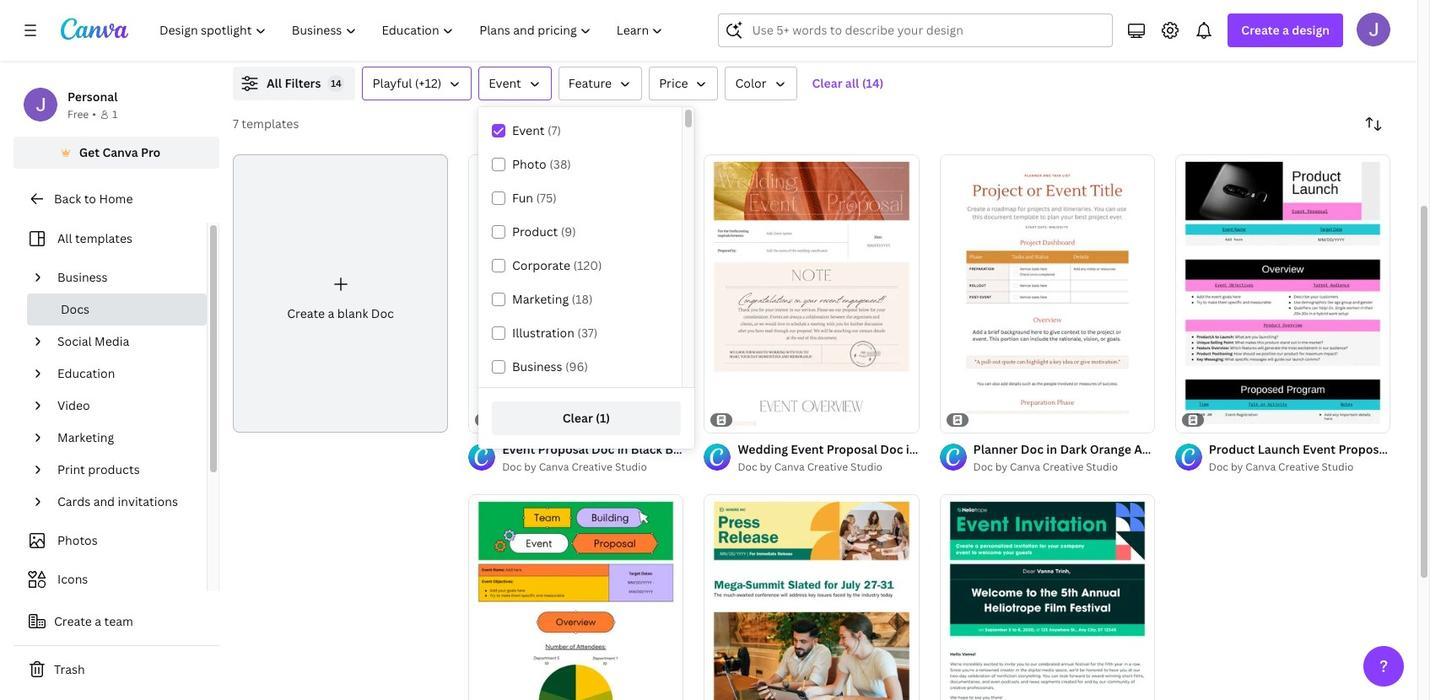 Task type: describe. For each thing, give the bounding box(es) containing it.
filters
[[285, 75, 321, 91]]

press release professional doc in yellow green bold modern style image
[[704, 494, 919, 700]]

clear (1)
[[563, 410, 610, 426]]

trash
[[54, 662, 85, 678]]

fun
[[512, 190, 533, 206]]

cards and invitations
[[57, 494, 178, 510]]

get canva pro button
[[14, 137, 219, 169]]

photos
[[57, 532, 98, 548]]

professional for event proposal doc in black blue vibrant professional style
[[739, 441, 810, 457]]

color
[[735, 75, 767, 91]]

to
[[84, 191, 96, 207]]

dark
[[1060, 441, 1087, 457]]

team building event proposal doc in green orange yellow colorful style image
[[468, 494, 684, 700]]

playful (+12)
[[372, 75, 442, 91]]

event proposal doc in black blue vibrant professional style image
[[468, 154, 684, 433]]

clear for clear all (14)
[[812, 75, 843, 91]]

all templates link
[[24, 223, 197, 255]]

print products link
[[51, 454, 197, 486]]

clear for clear (1)
[[563, 410, 593, 426]]

(75)
[[536, 190, 557, 206]]

templates for 7 templates
[[242, 116, 299, 132]]

(38)
[[549, 156, 571, 172]]

(9)
[[561, 224, 576, 240]]

create for create a blank doc
[[287, 306, 325, 322]]

cards and invitations link
[[51, 486, 197, 518]]

a for blank
[[328, 306, 334, 322]]

cards
[[57, 494, 90, 510]]

product (9)
[[512, 224, 576, 240]]

proposal
[[538, 441, 589, 457]]

wedding event proposal doc in terracotta beige copper floral style image
[[704, 154, 919, 433]]

canva inside 'event proposal doc in black blue vibrant professional style doc by canva creative studio'
[[539, 460, 569, 474]]

home
[[99, 191, 133, 207]]

7
[[233, 116, 239, 132]]

(1)
[[596, 410, 610, 426]]

photo
[[512, 156, 547, 172]]

(37)
[[577, 325, 598, 341]]

clear all (14)
[[812, 75, 884, 91]]

7 templates
[[233, 116, 299, 132]]

creative inside planner doc in dark orange apricot vibrant professional style doc by canva creative studio
[[1043, 460, 1084, 474]]

corporate (120)
[[512, 257, 602, 273]]

icons
[[57, 571, 88, 587]]

clear (1) button
[[492, 402, 681, 435]]

templates for all templates
[[75, 230, 132, 246]]

doc by canva creative studio link for event invitation professional doc in dark green green white punchy geometric style image
[[973, 459, 1155, 476]]

all
[[845, 75, 859, 91]]

corporate
[[512, 257, 570, 273]]

(96)
[[565, 359, 588, 375]]

pro
[[141, 144, 161, 160]]

doc inside 'element'
[[371, 306, 394, 322]]

marketing for marketing
[[57, 429, 114, 446]]

planner doc in dark orange apricot vibrant professional style doc by canva creative studio
[[973, 441, 1329, 474]]

vibrant for blue
[[694, 441, 736, 457]]

4 by from the left
[[1231, 460, 1243, 474]]

14 filter options selected element
[[328, 75, 345, 92]]

planner
[[973, 441, 1018, 457]]

feature button
[[558, 67, 642, 100]]

Search search field
[[752, 14, 1102, 46]]

illustration
[[512, 325, 575, 341]]

playful
[[372, 75, 412, 91]]

free •
[[68, 107, 96, 122]]

media
[[95, 333, 129, 349]]

doc by canva creative studio link for press release professional doc in yellow green bold modern style image
[[738, 459, 919, 476]]

all for all templates
[[57, 230, 72, 246]]

print products
[[57, 462, 140, 478]]

social
[[57, 333, 92, 349]]

2 by from the left
[[760, 460, 772, 474]]

create a design
[[1241, 22, 1330, 38]]

in inside planner doc in dark orange apricot vibrant professional style doc by canva creative studio
[[1047, 441, 1057, 457]]

marketing (18)
[[512, 291, 593, 307]]

create a team button
[[14, 605, 219, 639]]

doc by canva creative studio for product launch event proposal doc in pink black and white professional style image
[[1209, 460, 1354, 474]]

illustration (37)
[[512, 325, 598, 341]]

create for create a design
[[1241, 22, 1280, 38]]

education
[[57, 365, 115, 381]]

create for create a team
[[54, 613, 92, 629]]

price button
[[649, 67, 718, 100]]

education link
[[51, 358, 197, 390]]

orange
[[1090, 441, 1131, 457]]

jacob simon image
[[1357, 13, 1391, 46]]

print
[[57, 462, 85, 478]]

color button
[[725, 67, 797, 100]]



Task type: vqa. For each thing, say whether or not it's contained in the screenshot.
The Business
yes



Task type: locate. For each thing, give the bounding box(es) containing it.
social media
[[57, 333, 129, 349]]

1 studio from the left
[[615, 460, 647, 474]]

1 in from the left
[[617, 441, 628, 457]]

(18)
[[572, 291, 593, 307]]

style for event proposal doc in black blue vibrant professional style
[[813, 441, 843, 457]]

top level navigation element
[[149, 14, 678, 47]]

event for event (7)
[[512, 122, 545, 138]]

business down illustration
[[512, 359, 562, 375]]

1 vertical spatial templates
[[75, 230, 132, 246]]

0 horizontal spatial templates
[[75, 230, 132, 246]]

1 horizontal spatial business
[[512, 359, 562, 375]]

all templates
[[57, 230, 132, 246]]

planner doc in dark orange apricot vibrant professional style image
[[940, 154, 1155, 433]]

a inside 'element'
[[328, 306, 334, 322]]

clear inside clear all (14) "button"
[[812, 75, 843, 91]]

create inside dropdown button
[[1241, 22, 1280, 38]]

2 doc by canva creative studio link from the left
[[738, 459, 919, 476]]

create a blank doc element
[[233, 154, 448, 433]]

Sort by button
[[1357, 107, 1391, 141]]

business (96)
[[512, 359, 588, 375]]

event proposal doc in black blue vibrant professional style link
[[502, 441, 843, 459]]

doc by canva creative studio
[[738, 460, 883, 474], [1209, 460, 1354, 474]]

all filters
[[267, 75, 321, 91]]

3 by from the left
[[995, 460, 1008, 474]]

studio inside planner doc in dark orange apricot vibrant professional style doc by canva creative studio
[[1086, 460, 1118, 474]]

0 horizontal spatial clear
[[563, 410, 593, 426]]

1 vertical spatial create
[[287, 306, 325, 322]]

in left black
[[617, 441, 628, 457]]

get
[[79, 144, 100, 160]]

feature
[[569, 75, 612, 91]]

create left design
[[1241, 22, 1280, 38]]

1 doc by canva creative studio link from the left
[[502, 459, 684, 476]]

event up event (7) at the left top of the page
[[489, 75, 521, 91]]

product launch event proposal doc in pink black and white professional style image
[[1175, 154, 1391, 433]]

create a design button
[[1228, 14, 1343, 47]]

professional inside 'event proposal doc in black blue vibrant professional style doc by canva creative studio'
[[739, 441, 810, 457]]

0 horizontal spatial professional
[[739, 441, 810, 457]]

1
[[112, 107, 118, 122]]

0 horizontal spatial business
[[57, 269, 108, 285]]

1 vertical spatial marketing
[[57, 429, 114, 446]]

event proposal doc in black blue vibrant professional style doc by canva creative studio
[[502, 441, 843, 474]]

0 vertical spatial templates
[[242, 116, 299, 132]]

creative inside 'event proposal doc in black blue vibrant professional style doc by canva creative studio'
[[572, 460, 613, 474]]

2 style from the left
[[1299, 441, 1329, 457]]

professional for planner doc in dark orange apricot vibrant professional style
[[1225, 441, 1297, 457]]

a for team
[[95, 613, 101, 629]]

create a blank doc link
[[233, 154, 448, 433]]

0 horizontal spatial doc by canva creative studio
[[738, 460, 883, 474]]

get canva pro
[[79, 144, 161, 160]]

2 vertical spatial create
[[54, 613, 92, 629]]

back to home link
[[14, 182, 219, 216]]

2 doc by canva creative studio from the left
[[1209, 460, 1354, 474]]

style for planner doc in dark orange apricot vibrant professional style
[[1299, 441, 1329, 457]]

style inside 'event proposal doc in black blue vibrant professional style doc by canva creative studio'
[[813, 441, 843, 457]]

event for event proposal doc in black blue vibrant professional style doc by canva creative studio
[[502, 441, 535, 457]]

(14)
[[862, 75, 884, 91]]

business for business (96)
[[512, 359, 562, 375]]

marketing down 'corporate'
[[512, 291, 569, 307]]

professional
[[739, 441, 810, 457], [1225, 441, 1297, 457]]

event inside button
[[489, 75, 521, 91]]

in inside 'event proposal doc in black blue vibrant professional style doc by canva creative studio'
[[617, 441, 628, 457]]

black
[[631, 441, 662, 457]]

1 horizontal spatial templates
[[242, 116, 299, 132]]

1 style from the left
[[813, 441, 843, 457]]

price
[[659, 75, 688, 91]]

event
[[489, 75, 521, 91], [512, 122, 545, 138], [502, 441, 535, 457]]

free
[[68, 107, 89, 122]]

1 horizontal spatial style
[[1299, 441, 1329, 457]]

0 horizontal spatial in
[[617, 441, 628, 457]]

all left filters
[[267, 75, 282, 91]]

1 vertical spatial clear
[[563, 410, 593, 426]]

docs
[[61, 301, 89, 317]]

0 horizontal spatial a
[[95, 613, 101, 629]]

clear inside clear (1) button
[[563, 410, 593, 426]]

1 horizontal spatial in
[[1047, 441, 1057, 457]]

blue
[[665, 441, 691, 457]]

event inside 'event proposal doc in black blue vibrant professional style doc by canva creative studio'
[[502, 441, 535, 457]]

clear left (1)
[[563, 410, 593, 426]]

products
[[88, 462, 140, 478]]

video
[[57, 397, 90, 413]]

vibrant inside 'event proposal doc in black blue vibrant professional style doc by canva creative studio'
[[694, 441, 736, 457]]

business up docs
[[57, 269, 108, 285]]

templates down back to home
[[75, 230, 132, 246]]

create left blank
[[287, 306, 325, 322]]

event button
[[479, 67, 552, 100]]

(120)
[[573, 257, 602, 273]]

2 vertical spatial event
[[502, 441, 535, 457]]

0 vertical spatial clear
[[812, 75, 843, 91]]

4 studio from the left
[[1322, 460, 1354, 474]]

creative
[[572, 460, 613, 474], [807, 460, 848, 474], [1043, 460, 1084, 474], [1278, 460, 1319, 474]]

event (7)
[[512, 122, 561, 138]]

a left blank
[[328, 306, 334, 322]]

by inside 'event proposal doc in black blue vibrant professional style doc by canva creative studio'
[[524, 460, 536, 474]]

a inside button
[[95, 613, 101, 629]]

by inside planner doc in dark orange apricot vibrant professional style doc by canva creative studio
[[995, 460, 1008, 474]]

•
[[92, 107, 96, 122]]

0 horizontal spatial create
[[54, 613, 92, 629]]

0 vertical spatial create
[[1241, 22, 1280, 38]]

0 horizontal spatial vibrant
[[694, 441, 736, 457]]

clear left all
[[812, 75, 843, 91]]

1 professional from the left
[[739, 441, 810, 457]]

a left team
[[95, 613, 101, 629]]

14
[[331, 77, 342, 89]]

(+12)
[[415, 75, 442, 91]]

photo (38)
[[512, 156, 571, 172]]

0 vertical spatial business
[[57, 269, 108, 285]]

social media link
[[51, 326, 197, 358]]

3 studio from the left
[[1086, 460, 1118, 474]]

2 professional from the left
[[1225, 441, 1297, 457]]

vibrant inside planner doc in dark orange apricot vibrant professional style doc by canva creative studio
[[1180, 441, 1222, 457]]

2 studio from the left
[[851, 460, 883, 474]]

apricot
[[1134, 441, 1177, 457]]

vibrant right blue
[[694, 441, 736, 457]]

vibrant
[[694, 441, 736, 457], [1180, 441, 1222, 457]]

2 vertical spatial a
[[95, 613, 101, 629]]

1 horizontal spatial doc by canva creative studio
[[1209, 460, 1354, 474]]

2 horizontal spatial create
[[1241, 22, 1280, 38]]

marketing for marketing (18)
[[512, 291, 569, 307]]

0 vertical spatial all
[[267, 75, 282, 91]]

0 vertical spatial event
[[489, 75, 521, 91]]

templates right 7
[[242, 116, 299, 132]]

0 horizontal spatial all
[[57, 230, 72, 246]]

1 horizontal spatial a
[[328, 306, 334, 322]]

1 doc by canva creative studio from the left
[[738, 460, 883, 474]]

style inside planner doc in dark orange apricot vibrant professional style doc by canva creative studio
[[1299, 441, 1329, 457]]

create a team
[[54, 613, 133, 629]]

(7)
[[548, 122, 561, 138]]

canva
[[102, 144, 138, 160], [539, 460, 569, 474], [774, 460, 805, 474], [1010, 460, 1040, 474], [1246, 460, 1276, 474]]

None search field
[[718, 14, 1113, 47]]

clear all (14) button
[[804, 67, 892, 100]]

create inside 'element'
[[287, 306, 325, 322]]

all down back at the left of the page
[[57, 230, 72, 246]]

templates inside all templates link
[[75, 230, 132, 246]]

a for design
[[1283, 22, 1289, 38]]

video link
[[51, 390, 197, 422]]

studio
[[615, 460, 647, 474], [851, 460, 883, 474], [1086, 460, 1118, 474], [1322, 460, 1354, 474]]

and
[[93, 494, 115, 510]]

event for event
[[489, 75, 521, 91]]

1 horizontal spatial clear
[[812, 75, 843, 91]]

1 by from the left
[[524, 460, 536, 474]]

vibrant right apricot
[[1180, 441, 1222, 457]]

studio inside 'event proposal doc in black blue vibrant professional style doc by canva creative studio'
[[615, 460, 647, 474]]

1 vertical spatial event
[[512, 122, 545, 138]]

business link
[[51, 262, 197, 294]]

doc by canva creative studio for wedding event proposal doc in terracotta beige copper floral style image
[[738, 460, 883, 474]]

event left proposal
[[502, 441, 535, 457]]

photos link
[[24, 525, 197, 557]]

team
[[104, 613, 133, 629]]

1 vertical spatial business
[[512, 359, 562, 375]]

0 vertical spatial marketing
[[512, 291, 569, 307]]

vibrant for apricot
[[1180, 441, 1222, 457]]

2 in from the left
[[1047, 441, 1057, 457]]

personal
[[68, 89, 118, 105]]

marketing link
[[51, 422, 197, 454]]

event left the (7) at the top
[[512, 122, 545, 138]]

2 horizontal spatial a
[[1283, 22, 1289, 38]]

1 vibrant from the left
[[694, 441, 736, 457]]

all for all filters
[[267, 75, 282, 91]]

create inside button
[[54, 613, 92, 629]]

1 vertical spatial a
[[328, 306, 334, 322]]

0 vertical spatial a
[[1283, 22, 1289, 38]]

create down "icons"
[[54, 613, 92, 629]]

back to home
[[54, 191, 133, 207]]

marketing down video
[[57, 429, 114, 446]]

clear
[[812, 75, 843, 91], [563, 410, 593, 426]]

back
[[54, 191, 81, 207]]

canva inside button
[[102, 144, 138, 160]]

all
[[267, 75, 282, 91], [57, 230, 72, 246]]

a left design
[[1283, 22, 1289, 38]]

blank
[[337, 306, 368, 322]]

0 horizontal spatial marketing
[[57, 429, 114, 446]]

1 creative from the left
[[572, 460, 613, 474]]

marketing
[[512, 291, 569, 307], [57, 429, 114, 446]]

style
[[813, 441, 843, 457], [1299, 441, 1329, 457]]

invitations
[[118, 494, 178, 510]]

4 creative from the left
[[1278, 460, 1319, 474]]

1 horizontal spatial all
[[267, 75, 282, 91]]

doc by canva creative studio link for team building event proposal doc in green orange yellow colorful style image at the bottom
[[502, 459, 684, 476]]

create a blank doc
[[287, 306, 394, 322]]

2 creative from the left
[[807, 460, 848, 474]]

0 horizontal spatial style
[[813, 441, 843, 457]]

a inside dropdown button
[[1283, 22, 1289, 38]]

doc
[[371, 306, 394, 322], [592, 441, 615, 457], [1021, 441, 1044, 457], [502, 460, 522, 474], [738, 460, 757, 474], [973, 460, 993, 474], [1209, 460, 1229, 474]]

1 horizontal spatial professional
[[1225, 441, 1297, 457]]

playful (+12) button
[[362, 67, 472, 100]]

event invitation professional doc in dark green green white punchy geometric style image
[[940, 494, 1155, 700]]

trash link
[[14, 653, 219, 687]]

product
[[512, 224, 558, 240]]

planner doc in dark orange apricot vibrant professional style link
[[973, 441, 1329, 459]]

fun (75)
[[512, 190, 557, 206]]

3 doc by canva creative studio link from the left
[[973, 459, 1155, 476]]

design
[[1292, 22, 1330, 38]]

professional inside planner doc in dark orange apricot vibrant professional style doc by canva creative studio
[[1225, 441, 1297, 457]]

business for business
[[57, 269, 108, 285]]

3 creative from the left
[[1043, 460, 1084, 474]]

1 horizontal spatial marketing
[[512, 291, 569, 307]]

canva inside planner doc in dark orange apricot vibrant professional style doc by canva creative studio
[[1010, 460, 1040, 474]]

2 vibrant from the left
[[1180, 441, 1222, 457]]

doc by canva creative studio link
[[502, 459, 684, 476], [738, 459, 919, 476], [973, 459, 1155, 476], [1209, 459, 1391, 476]]

marketing inside "link"
[[57, 429, 114, 446]]

icons link
[[24, 564, 197, 596]]

1 horizontal spatial vibrant
[[1180, 441, 1222, 457]]

1 vertical spatial all
[[57, 230, 72, 246]]

4 doc by canva creative studio link from the left
[[1209, 459, 1391, 476]]

in left dark
[[1047, 441, 1057, 457]]

all inside all templates link
[[57, 230, 72, 246]]

1 horizontal spatial create
[[287, 306, 325, 322]]



